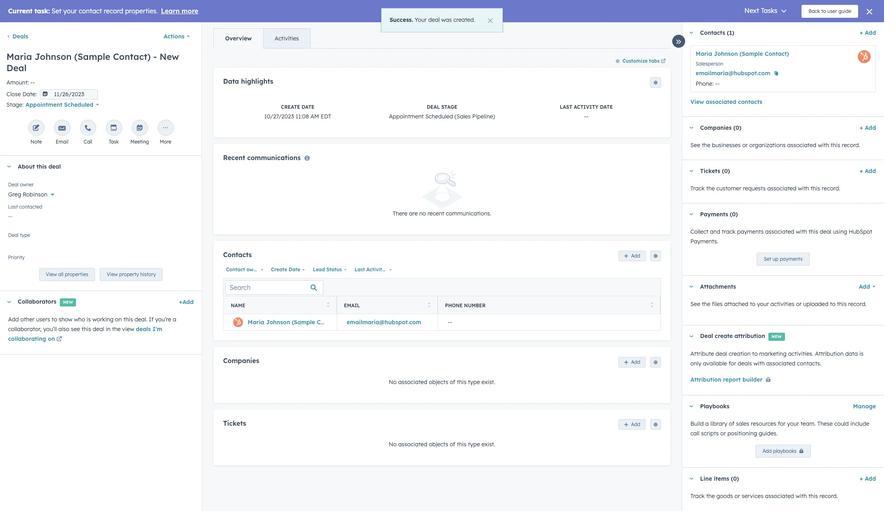 Task type: locate. For each thing, give the bounding box(es) containing it.
hubspot
[[849, 228, 873, 235]]

(0) inside "dropdown button"
[[734, 124, 742, 131]]

include
[[851, 420, 870, 427]]

type for tickets
[[468, 441, 480, 448]]

track down 'tickets (0)'
[[691, 185, 705, 192]]

0 horizontal spatial email
[[56, 139, 68, 145]]

0 horizontal spatial contact)
[[113, 51, 151, 62]]

caret image
[[689, 32, 694, 34], [689, 127, 694, 129], [6, 166, 11, 168], [689, 170, 694, 172], [689, 213, 694, 215], [689, 286, 694, 288], [689, 335, 694, 337], [689, 405, 694, 407]]

press to sort. image
[[327, 302, 330, 308], [650, 302, 653, 308]]

1 horizontal spatial view
[[107, 271, 118, 277]]

create inside create date 10/27/2023 11:08 am edt
[[281, 104, 300, 110]]

2 objects from the top
[[429, 441, 448, 448]]

attribution down the available
[[691, 376, 722, 383]]

attribution report builder
[[691, 376, 763, 383]]

1 horizontal spatial tickets
[[700, 167, 721, 175]]

add button
[[619, 251, 646, 261], [619, 357, 646, 367], [619, 419, 646, 430]]

1 vertical spatial on
[[48, 335, 55, 343]]

0 horizontal spatial contacts
[[223, 251, 252, 259]]

last activity date button
[[352, 265, 398, 275]]

1 horizontal spatial new
[[160, 51, 179, 62]]

created. for close image on the right
[[454, 16, 475, 24]]

caret image inside playbooks 'dropdown button'
[[689, 405, 694, 407]]

caret image inside "payments (0)" dropdown button
[[689, 213, 694, 215]]

add inside popup button
[[859, 283, 870, 290]]

attribution inside attribute deal creation to marketing activities. attribution data is only available for deals with associated contacts.
[[815, 350, 844, 357]]

1 horizontal spatial companies
[[700, 124, 732, 131]]

1 see from the top
[[691, 142, 700, 149]]

owner right contact
[[247, 267, 262, 273]]

owner inside popup button
[[247, 267, 262, 273]]

0 horizontal spatial for
[[729, 360, 736, 367]]

success. your deal was created. for close image on the right
[[390, 16, 475, 24]]

caret image inside about this deal dropdown button
[[6, 166, 11, 168]]

0 horizontal spatial emailmaria@hubspot.com
[[347, 319, 421, 326]]

caret image for contacts (1)
[[689, 32, 694, 34]]

1 vertical spatial emailmaria@hubspot.com link
[[347, 319, 421, 326]]

this
[[831, 142, 841, 149], [37, 163, 47, 170], [811, 185, 821, 192], [809, 228, 819, 235], [837, 300, 847, 308], [123, 316, 133, 323], [82, 326, 91, 333], [457, 378, 467, 386], [457, 441, 467, 448], [809, 493, 818, 500]]

you're
[[155, 316, 171, 323]]

the left goods
[[707, 493, 715, 500]]

contact) inside maria johnson (sample contact) - new deal
[[113, 51, 151, 62]]

create inside popup button
[[271, 267, 287, 273]]

close date:
[[6, 91, 37, 98]]

with
[[818, 142, 829, 149], [798, 185, 809, 192], [796, 228, 807, 235], [754, 360, 765, 367], [796, 493, 807, 500]]

1 vertical spatial appointment
[[389, 113, 424, 120]]

2 horizontal spatial view
[[691, 98, 704, 106]]

2 add button from the top
[[619, 357, 646, 367]]

tickets for tickets (0)
[[700, 167, 721, 175]]

tickets inside tickets (0) dropdown button
[[700, 167, 721, 175]]

success.
[[390, 16, 413, 24], [390, 16, 413, 24]]

is inside attribute deal creation to marketing activities. attribution data is only available for deals with associated contacts.
[[860, 350, 864, 357]]

caret image inside contacts (1) dropdown button
[[689, 32, 694, 34]]

create
[[715, 332, 733, 339]]

(0) right items
[[731, 475, 739, 482]]

1 no from the top
[[389, 378, 397, 386]]

is right who
[[87, 316, 91, 323]]

attribution left the data
[[815, 350, 844, 357]]

maria johnson (sample contact) link
[[696, 50, 789, 57], [248, 319, 341, 326]]

1 horizontal spatial attribution
[[815, 350, 844, 357]]

playbooks
[[773, 448, 797, 454]]

activity inside last activity date --
[[574, 104, 599, 110]]

new up show
[[63, 300, 73, 305]]

1 vertical spatial is
[[860, 350, 864, 357]]

emailmaria@hubspot.com
[[696, 70, 771, 77], [347, 319, 421, 326]]

3 press to sort. element from the left
[[650, 302, 653, 309]]

1 + add from the top
[[860, 29, 876, 36]]

1 horizontal spatial payments
[[780, 256, 803, 262]]

0 vertical spatial your
[[757, 300, 769, 308]]

your for close image on the right
[[415, 16, 427, 24]]

view property history link
[[100, 268, 163, 281]]

1 objects from the top
[[429, 378, 448, 386]]

1 horizontal spatial press to sort. element
[[428, 302, 431, 309]]

caret image for track
[[689, 478, 694, 480]]

0 vertical spatial maria johnson (sample contact) link
[[696, 50, 789, 57]]

of for companies
[[450, 378, 455, 386]]

1 press to sort. element from the left
[[327, 302, 330, 309]]

caret image left contacts (1)
[[689, 32, 694, 34]]

+
[[860, 29, 863, 36], [860, 124, 863, 131], [860, 167, 863, 175], [860, 475, 863, 482]]

track down line
[[691, 493, 705, 500]]

add button for companies
[[619, 357, 646, 367]]

was
[[441, 16, 452, 24], [441, 16, 452, 24]]

1 vertical spatial contacts
[[223, 251, 252, 259]]

0 horizontal spatial scheduled
[[64, 101, 93, 108]]

status
[[327, 267, 342, 273]]

2 no associated objects of this type exist. from the top
[[389, 441, 495, 448]]

is right the data
[[860, 350, 864, 357]]

deals down deal.
[[136, 326, 151, 333]]

contacts left (1)
[[700, 29, 725, 36]]

2 horizontal spatial new
[[772, 334, 782, 339]]

your left team.
[[787, 420, 799, 427]]

johnson
[[714, 50, 738, 57], [35, 51, 72, 62], [266, 319, 290, 326]]

2 + from the top
[[860, 124, 863, 131]]

-
[[153, 51, 157, 62], [30, 79, 33, 86], [33, 79, 35, 86], [715, 80, 718, 87], [718, 80, 720, 87], [584, 113, 587, 120], [587, 113, 589, 120], [448, 319, 450, 326], [450, 319, 452, 326]]

1 horizontal spatial maria johnson (sample contact) link
[[696, 50, 789, 57]]

caret image
[[6, 301, 11, 303], [689, 478, 694, 480]]

or down library
[[721, 430, 726, 437]]

greg
[[8, 191, 21, 198]]

1 horizontal spatial (sample
[[292, 319, 315, 326]]

to up "you'll" on the left bottom of page
[[52, 316, 57, 323]]

1 horizontal spatial press to sort. image
[[650, 302, 653, 308]]

maria johnson (sample contact) down (1)
[[696, 50, 789, 57]]

was for close image on the right
[[441, 16, 452, 24]]

2 vertical spatial type
[[468, 441, 480, 448]]

phone number
[[445, 302, 486, 308]]

0 vertical spatial owner
[[20, 182, 34, 188]]

see down companies (0)
[[691, 142, 700, 149]]

success. your deal was created. for close icon
[[390, 16, 475, 24]]

payments right up on the bottom
[[780, 256, 803, 262]]

0 horizontal spatial on
[[48, 335, 55, 343]]

(0) for payments (0)
[[730, 211, 738, 218]]

1 vertical spatial add button
[[619, 357, 646, 367]]

caret image up collect
[[689, 213, 694, 215]]

1 horizontal spatial is
[[860, 350, 864, 357]]

0 vertical spatial emailmaria@hubspot.com link
[[696, 68, 771, 78]]

maria down search search box
[[248, 319, 264, 326]]

0 vertical spatial track
[[691, 185, 705, 192]]

the down 'tickets (0)'
[[707, 185, 715, 192]]

deal inside attribute deal creation to marketing activities. attribution data is only available for deals with associated contacts.
[[716, 350, 727, 357]]

+ add button for companies (0)
[[860, 123, 876, 133]]

(0) inside dropdown button
[[722, 167, 730, 175]]

about
[[18, 163, 35, 170]]

1 horizontal spatial a
[[706, 420, 709, 427]]

caret image inside the attachments dropdown button
[[689, 286, 694, 288]]

0 vertical spatial create
[[281, 104, 300, 110]]

caret image inside tickets (0) dropdown button
[[689, 170, 694, 172]]

no
[[389, 378, 397, 386], [389, 441, 397, 448]]

0 horizontal spatial maria
[[6, 51, 32, 62]]

1 + from the top
[[860, 29, 863, 36]]

overview button
[[214, 29, 263, 48]]

companies inside "dropdown button"
[[700, 124, 732, 131]]

new for deal create attribution
[[772, 334, 782, 339]]

view for view property history
[[107, 271, 118, 277]]

on down "you'll" on the left bottom of page
[[48, 335, 55, 343]]

1 vertical spatial of
[[729, 420, 735, 427]]

0 horizontal spatial companies
[[223, 357, 259, 365]]

caret image for tickets (0)
[[689, 170, 694, 172]]

navigation
[[214, 28, 311, 49]]

1 horizontal spatial caret image
[[689, 478, 694, 480]]

0 horizontal spatial new
[[63, 300, 73, 305]]

new up marketing
[[772, 334, 782, 339]]

3 + from the top
[[860, 167, 863, 175]]

1 vertical spatial owner
[[247, 267, 262, 273]]

1 horizontal spatial on
[[115, 316, 122, 323]]

companies (0)
[[700, 124, 742, 131]]

users
[[36, 316, 50, 323]]

(0) up track
[[730, 211, 738, 218]]

deal left 'stage'
[[427, 104, 440, 110]]

view property history
[[107, 271, 156, 277]]

0 vertical spatial tickets
[[700, 167, 721, 175]]

1 vertical spatial email
[[344, 302, 360, 308]]

0 horizontal spatial tickets
[[223, 419, 246, 427]]

deals inside "deals i'm collaborating on"
[[136, 326, 151, 333]]

maria down the deals
[[6, 51, 32, 62]]

2 press to sort. image from the left
[[650, 302, 653, 308]]

press to sort. element
[[327, 302, 330, 309], [428, 302, 431, 309], [650, 302, 653, 309]]

activity inside popup button
[[367, 267, 385, 273]]

track the customer requests associated with this record.
[[691, 185, 841, 192]]

last for last activity date --
[[560, 104, 573, 110]]

2 + add button from the top
[[860, 123, 876, 133]]

email image
[[58, 125, 66, 132]]

is inside the add other users to show who is working on this deal. if you're a collaborator, you'll also see this deal in the view
[[87, 316, 91, 323]]

no associated objects of this type exist. for companies
[[389, 378, 495, 386]]

1 horizontal spatial activity
[[574, 104, 599, 110]]

the left 'businesses'
[[702, 142, 711, 149]]

2 exist. from the top
[[482, 441, 495, 448]]

+ add button for line items (0)
[[860, 474, 876, 484]]

data
[[223, 77, 239, 85]]

3 + add button from the top
[[860, 166, 876, 176]]

set up payments link
[[757, 253, 810, 266]]

up
[[773, 256, 779, 262]]

create up search search box
[[271, 267, 287, 273]]

a right build
[[706, 420, 709, 427]]

associated inside 'collect and track payments associated with this deal using hubspot payments.'
[[766, 228, 795, 235]]

on inside the add other users to show who is working on this deal. if you're a collaborator, you'll also see this deal in the view
[[115, 316, 122, 323]]

2 no from the top
[[389, 441, 397, 448]]

caret image inside companies (0) "dropdown button"
[[689, 127, 694, 129]]

view down phone:
[[691, 98, 704, 106]]

alert
[[381, 8, 503, 32], [381, 8, 503, 32]]

to right "creation"
[[752, 350, 758, 357]]

or inside build a library of sales resources for your team. these could include call scripts or positioning guides.
[[721, 430, 726, 437]]

in
[[106, 326, 111, 333]]

emailmaria@hubspot.com link
[[696, 68, 771, 78], [347, 319, 421, 326]]

caret image left 'tickets (0)'
[[689, 170, 694, 172]]

0 vertical spatial emailmaria@hubspot.com
[[696, 70, 771, 77]]

caret image left the collaborators
[[6, 301, 11, 303]]

of
[[450, 378, 455, 386], [729, 420, 735, 427], [450, 441, 455, 448]]

0 horizontal spatial payments
[[737, 228, 764, 235]]

see for see the businesses or organizations associated with this record.
[[691, 142, 700, 149]]

search image
[[867, 8, 873, 14]]

2 track from the top
[[691, 493, 705, 500]]

this inside 'collect and track payments associated with this deal using hubspot payments.'
[[809, 228, 819, 235]]

last inside popup button
[[355, 267, 365, 273]]

1 horizontal spatial deals
[[738, 360, 752, 367]]

(0) inside dropdown button
[[730, 211, 738, 218]]

1 vertical spatial activity
[[367, 267, 385, 273]]

am
[[311, 113, 319, 120]]

(0) for tickets (0)
[[722, 167, 730, 175]]

0 vertical spatial add button
[[619, 251, 646, 261]]

if
[[149, 316, 154, 323]]

1 horizontal spatial appointment
[[389, 113, 424, 120]]

last inside last activity date --
[[560, 104, 573, 110]]

date inside the create date popup button
[[289, 267, 300, 273]]

maria johnson (sample contact) link down (1)
[[696, 50, 789, 57]]

maria
[[696, 50, 712, 57], [6, 51, 32, 62], [248, 319, 264, 326]]

you'll
[[43, 326, 57, 333]]

payments right track
[[737, 228, 764, 235]]

link opens in a new window image
[[56, 335, 62, 345], [56, 337, 62, 343]]

0 horizontal spatial is
[[87, 316, 91, 323]]

2 horizontal spatial contact)
[[765, 50, 789, 57]]

maria johnson (sample contact) link for view associated contacts
[[696, 50, 789, 57]]

caret image inside line items (0) dropdown button
[[689, 478, 694, 480]]

caret image left attachments at the bottom right of the page
[[689, 286, 694, 288]]

1 vertical spatial a
[[706, 420, 709, 427]]

your
[[757, 300, 769, 308], [787, 420, 799, 427]]

other
[[20, 316, 34, 323]]

a right you're
[[173, 316, 176, 323]]

task
[[109, 139, 119, 145]]

0 vertical spatial attribution
[[815, 350, 844, 357]]

0 horizontal spatial press to sort. image
[[327, 302, 330, 308]]

maria up "salesperson"
[[696, 50, 712, 57]]

contacts inside dropdown button
[[700, 29, 725, 36]]

the inside the add other users to show who is working on this deal. if you're a collaborator, you'll also see this deal in the view
[[112, 326, 121, 333]]

contacts (1)
[[700, 29, 735, 36]]

press to sort. image for phone number
[[650, 302, 653, 308]]

customize tabs
[[623, 58, 660, 64]]

2 horizontal spatial press to sort. element
[[650, 302, 653, 309]]

contacts.
[[797, 360, 822, 367]]

maria johnson (sample contact) down search search box
[[248, 319, 341, 326]]

deal create attribution
[[700, 332, 765, 339]]

manage link
[[853, 402, 876, 411]]

owner up greg robinson
[[20, 182, 34, 188]]

1 vertical spatial companies
[[223, 357, 259, 365]]

associated inside attribute deal creation to marketing activities. attribution data is only available for deals with associated contacts.
[[767, 360, 796, 367]]

meeting
[[130, 139, 149, 145]]

add inside the add other users to show who is working on this deal. if you're a collaborator, you'll also see this deal in the view
[[8, 316, 19, 323]]

(0) inside dropdown button
[[731, 475, 739, 482]]

for down "creation"
[[729, 360, 736, 367]]

1 + add button from the top
[[860, 28, 876, 38]]

1 vertical spatial tickets
[[223, 419, 246, 427]]

last for last contacted
[[8, 204, 18, 210]]

3 + add from the top
[[860, 167, 876, 175]]

maria inside maria johnson (sample contact) - new deal
[[6, 51, 32, 62]]

(sample inside maria johnson (sample contact) - new deal
[[74, 51, 110, 62]]

your down the attachments dropdown button
[[757, 300, 769, 308]]

deals
[[13, 33, 28, 40]]

deal up the greg
[[8, 182, 19, 188]]

contacts up contact
[[223, 251, 252, 259]]

success. for close icon
[[390, 16, 413, 24]]

or right "activities"
[[796, 300, 802, 308]]

0 vertical spatial objects
[[429, 378, 448, 386]]

0 vertical spatial of
[[450, 378, 455, 386]]

maria johnson (sample contact) link down search search box
[[248, 319, 341, 326]]

+ add button
[[860, 28, 876, 38], [860, 123, 876, 133], [860, 166, 876, 176], [860, 474, 876, 484]]

1 vertical spatial emailmaria@hubspot.com
[[347, 319, 421, 326]]

4 + add from the top
[[860, 475, 876, 482]]

1 press to sort. image from the left
[[327, 302, 330, 308]]

add playbooks
[[763, 448, 797, 454]]

collect
[[691, 228, 709, 235]]

deal left create
[[700, 332, 713, 339]]

0 vertical spatial a
[[173, 316, 176, 323]]

payments (0)
[[700, 211, 738, 218]]

deal
[[6, 62, 27, 74], [427, 104, 440, 110], [8, 182, 19, 188], [8, 232, 19, 238], [700, 332, 713, 339]]

1 track from the top
[[691, 185, 705, 192]]

1 exist. from the top
[[482, 378, 495, 386]]

1 vertical spatial see
[[691, 300, 700, 308]]

deal for deal owner
[[8, 182, 19, 188]]

deal.
[[135, 316, 147, 323]]

for right resources
[[778, 420, 786, 427]]

1 vertical spatial no
[[389, 441, 397, 448]]

caret image left about
[[6, 166, 11, 168]]

deal inside dropdown button
[[49, 163, 61, 170]]

deals inside attribute deal creation to marketing activities. attribution data is only available for deals with associated contacts.
[[738, 360, 752, 367]]

owner
[[20, 182, 34, 188], [247, 267, 262, 273]]

or
[[743, 142, 748, 149], [796, 300, 802, 308], [721, 430, 726, 437], [735, 493, 740, 500]]

appointment inside popup button
[[26, 101, 62, 108]]

4 + from the top
[[860, 475, 863, 482]]

0 horizontal spatial johnson
[[35, 51, 72, 62]]

see the businesses or organizations associated with this record.
[[691, 142, 861, 149]]

0 vertical spatial exist.
[[482, 378, 495, 386]]

0 horizontal spatial attribution
[[691, 376, 722, 383]]

new down actions
[[160, 51, 179, 62]]

0 horizontal spatial a
[[173, 316, 176, 323]]

+ add button for tickets (0)
[[860, 166, 876, 176]]

scheduled down 'stage'
[[425, 113, 453, 120]]

1 no associated objects of this type exist. from the top
[[389, 378, 495, 386]]

1 vertical spatial create
[[271, 267, 287, 273]]

the right in at the bottom of page
[[112, 326, 121, 333]]

view left all
[[46, 271, 57, 277]]

2 vertical spatial of
[[450, 441, 455, 448]]

only
[[691, 360, 702, 367]]

create date button
[[268, 265, 307, 275]]

recent
[[428, 210, 444, 217]]

build
[[691, 420, 704, 427]]

1 add button from the top
[[619, 251, 646, 261]]

property
[[119, 271, 139, 277]]

deal up the amount
[[6, 62, 27, 74]]

1 horizontal spatial maria johnson (sample contact)
[[696, 50, 789, 57]]

close image
[[488, 18, 493, 23]]

2 vertical spatial last
[[355, 267, 365, 273]]

2 press to sort. element from the left
[[428, 302, 431, 309]]

0 vertical spatial see
[[691, 142, 700, 149]]

create up 10/27/2023
[[281, 104, 300, 110]]

1 horizontal spatial scheduled
[[425, 113, 453, 120]]

add button for tickets
[[619, 419, 646, 430]]

date:
[[22, 91, 37, 98]]

track
[[691, 185, 705, 192], [691, 493, 705, 500]]

view
[[691, 98, 704, 106], [46, 271, 57, 277], [107, 271, 118, 277]]

1 vertical spatial objects
[[429, 441, 448, 448]]

payments inside 'link'
[[780, 256, 803, 262]]

1 horizontal spatial for
[[778, 420, 786, 427]]

0 horizontal spatial appointment
[[26, 101, 62, 108]]

deal for deal type
[[8, 232, 19, 238]]

close
[[6, 91, 21, 98]]

contact owner
[[226, 267, 262, 273]]

1 vertical spatial type
[[468, 378, 480, 386]]

MM/DD/YYYY text field
[[40, 89, 98, 99]]

objects for tickets
[[429, 441, 448, 448]]

attribute deal creation to marketing activities. attribution data is only available for deals with associated contacts.
[[691, 350, 864, 367]]

(sample
[[740, 50, 763, 57], [74, 51, 110, 62], [292, 319, 315, 326]]

caret image left line
[[689, 478, 694, 480]]

deal up priority
[[8, 232, 19, 238]]

2 vertical spatial new
[[772, 334, 782, 339]]

1 vertical spatial track
[[691, 493, 705, 500]]

see left files
[[691, 300, 700, 308]]

(0)
[[734, 124, 742, 131], [722, 167, 730, 175], [730, 211, 738, 218], [731, 475, 739, 482]]

0 vertical spatial email
[[56, 139, 68, 145]]

scheduled down mm/dd/yyyy text box
[[64, 101, 93, 108]]

(0) up the customer
[[722, 167, 730, 175]]

data highlights
[[223, 77, 273, 85]]

4 + add button from the top
[[860, 474, 876, 484]]

last
[[560, 104, 573, 110], [8, 204, 18, 210], [355, 267, 365, 273]]

1 vertical spatial deals
[[738, 360, 752, 367]]

a inside build a library of sales resources for your team. these could include call scripts or positioning guides.
[[706, 420, 709, 427]]

1 horizontal spatial owner
[[247, 267, 262, 273]]

date inside last activity date --
[[600, 104, 613, 110]]

3 add button from the top
[[619, 419, 646, 430]]

show
[[59, 316, 72, 323]]

was for close icon
[[441, 16, 452, 24]]

caret image for attachments
[[689, 286, 694, 288]]

0 horizontal spatial deals
[[136, 326, 151, 333]]

record.
[[842, 142, 861, 149], [822, 185, 841, 192], [849, 300, 867, 308], [820, 493, 838, 500]]

navigation containing overview
[[214, 28, 311, 49]]

1 vertical spatial payments
[[780, 256, 803, 262]]

playbooks button
[[683, 395, 850, 417]]

caret image up build
[[689, 405, 694, 407]]

attribution
[[735, 332, 765, 339]]

press to sort. image for name
[[327, 302, 330, 308]]

caret image left companies (0)
[[689, 127, 694, 129]]

view left property
[[107, 271, 118, 277]]

overview
[[225, 35, 252, 42]]

attribution inside button
[[691, 376, 722, 383]]

0 vertical spatial new
[[160, 51, 179, 62]]

0 vertical spatial no
[[389, 378, 397, 386]]

2 + add from the top
[[860, 124, 876, 131]]

johnson inside maria johnson (sample contact) - new deal
[[35, 51, 72, 62]]

email
[[56, 139, 68, 145], [344, 302, 360, 308]]

or right goods
[[735, 493, 740, 500]]

on right working
[[115, 316, 122, 323]]

0 horizontal spatial last
[[8, 204, 18, 210]]

select
[[8, 258, 24, 265]]

scheduled inside popup button
[[64, 101, 93, 108]]

+ for line items (0)
[[860, 475, 863, 482]]

(0) up 'businesses'
[[734, 124, 742, 131]]

press to sort. element for phone number
[[650, 302, 653, 309]]

2 see from the top
[[691, 300, 700, 308]]

1 vertical spatial no associated objects of this type exist.
[[389, 441, 495, 448]]

+ add button for contacts (1)
[[860, 28, 876, 38]]

1 vertical spatial for
[[778, 420, 786, 427]]

0 vertical spatial contacts
[[700, 29, 725, 36]]

owner for contact owner
[[247, 267, 262, 273]]

attribution
[[815, 350, 844, 357], [691, 376, 722, 383]]

the for line
[[707, 493, 715, 500]]

deals down "creation"
[[738, 360, 752, 367]]

press to sort. element for name
[[327, 302, 330, 309]]

view for view associated contacts
[[691, 98, 704, 106]]

0 horizontal spatial press to sort. element
[[327, 302, 330, 309]]

0 vertical spatial deals
[[136, 326, 151, 333]]

0 vertical spatial companies
[[700, 124, 732, 131]]



Task type: vqa. For each thing, say whether or not it's contained in the screenshot.
Deal for Deal owner
yes



Task type: describe. For each thing, give the bounding box(es) containing it.
of for tickets
[[450, 441, 455, 448]]

highlights
[[241, 77, 273, 85]]

view all properties
[[46, 271, 88, 277]]

or right 'businesses'
[[743, 142, 748, 149]]

+ add for companies (0)
[[860, 124, 876, 131]]

no
[[419, 210, 426, 217]]

2 horizontal spatial (sample
[[740, 50, 763, 57]]

note image
[[33, 125, 40, 132]]

call
[[84, 139, 92, 145]]

view for view all properties
[[46, 271, 57, 277]]

Last contacted text field
[[8, 209, 194, 222]]

last activity date --
[[560, 104, 613, 120]]

+ add for contacts (1)
[[860, 29, 876, 36]]

+add
[[179, 299, 194, 306]]

track for track the customer requests associated with this record.
[[691, 185, 705, 192]]

your for close icon
[[415, 16, 427, 24]]

add other users to show who is working on this deal. if you're a collaborator, you'll also see this deal in the view
[[8, 316, 176, 333]]

no for companies
[[389, 378, 397, 386]]

tickets (0) button
[[683, 160, 857, 182]]

+ add for tickets (0)
[[860, 167, 876, 175]]

set
[[764, 256, 772, 262]]

collaborators
[[18, 298, 57, 305]]

see for see the files attached to your activities or uploaded to this record.
[[691, 300, 700, 308]]

activities.
[[788, 350, 814, 357]]

attachments button
[[683, 276, 851, 298]]

communications.
[[446, 210, 491, 217]]

1 link opens in a new window image from the top
[[56, 335, 62, 345]]

deals i'm collaborating on link
[[8, 326, 162, 345]]

of inside build a library of sales resources for your team. these could include call scripts or positioning guides.
[[729, 420, 735, 427]]

there are no recent communications.
[[393, 210, 491, 217]]

+ for companies (0)
[[860, 124, 863, 131]]

to right attached
[[750, 300, 756, 308]]

+ add for line items (0)
[[860, 475, 876, 482]]

option
[[34, 258, 51, 265]]

(1)
[[727, 29, 735, 36]]

line items (0) button
[[683, 468, 857, 490]]

type for companies
[[468, 378, 480, 386]]

manage
[[853, 403, 876, 410]]

new for collaborators
[[63, 300, 73, 305]]

collaborator,
[[8, 326, 42, 333]]

scheduled inside 'deal stage appointment scheduled (sales pipeline)'
[[425, 113, 453, 120]]

payments.
[[691, 238, 719, 245]]

the for companies
[[702, 142, 711, 149]]

--
[[448, 319, 452, 326]]

last activity date
[[355, 267, 398, 273]]

payments inside 'collect and track payments associated with this deal using hubspot payments.'
[[737, 228, 764, 235]]

1 horizontal spatial johnson
[[266, 319, 290, 326]]

view associated contacts
[[691, 98, 763, 106]]

the left files
[[702, 300, 711, 308]]

call image
[[84, 125, 92, 132]]

select an option
[[8, 258, 51, 265]]

for inside attribute deal creation to marketing activities. attribution data is only available for deals with associated contacts.
[[729, 360, 736, 367]]

2 horizontal spatial johnson
[[714, 50, 738, 57]]

note
[[31, 139, 42, 145]]

caret image for about this deal
[[6, 166, 11, 168]]

maria johnson (sample contact) link for emailmaria@hubspot.com
[[248, 319, 341, 326]]

caret image for add
[[6, 301, 11, 303]]

date inside the last activity date popup button
[[387, 267, 398, 273]]

build a library of sales resources for your team. these could include call scripts or positioning guides.
[[691, 420, 870, 437]]

your inside build a library of sales resources for your team. these could include call scripts or positioning guides.
[[787, 420, 799, 427]]

0 horizontal spatial your
[[757, 300, 769, 308]]

create for create date 10/27/2023 11:08 am edt
[[281, 104, 300, 110]]

appointment inside 'deal stage appointment scheduled (sales pipeline)'
[[389, 113, 424, 120]]

:
[[28, 79, 29, 86]]

appointment scheduled button
[[24, 100, 104, 110]]

pipeline)
[[472, 113, 495, 120]]

no associated objects of this type exist. for tickets
[[389, 441, 495, 448]]

- inside maria johnson (sample contact) - new deal
[[153, 51, 157, 62]]

objects for companies
[[429, 378, 448, 386]]

contacts for contacts (1)
[[700, 29, 725, 36]]

last contacted
[[8, 204, 42, 210]]

(sales
[[455, 113, 471, 120]]

i'm
[[153, 326, 162, 333]]

deal inside maria johnson (sample contact) - new deal
[[6, 62, 27, 74]]

companies (0) button
[[683, 117, 857, 139]]

companies for companies
[[223, 357, 259, 365]]

history
[[140, 271, 156, 277]]

2 horizontal spatial maria
[[696, 50, 712, 57]]

deal inside 'collect and track payments associated with this deal using hubspot payments.'
[[820, 228, 832, 235]]

2 link opens in a new window image from the top
[[56, 337, 62, 343]]

recent
[[223, 154, 245, 162]]

attribution report builder button
[[691, 375, 774, 385]]

the for tickets
[[707, 185, 715, 192]]

task image
[[110, 125, 117, 132]]

caret image for payments (0)
[[689, 213, 694, 215]]

add button for contacts
[[619, 251, 646, 261]]

on inside "deals i'm collaborating on"
[[48, 335, 55, 343]]

deals link
[[6, 33, 28, 40]]

maria johnson (sample contact) - new deal
[[6, 51, 179, 74]]

about this deal
[[18, 163, 61, 170]]

name
[[231, 302, 245, 308]]

tickets for tickets
[[223, 419, 246, 427]]

date inside create date 10/27/2023 11:08 am edt
[[302, 104, 315, 110]]

greg robinson button
[[8, 186, 194, 200]]

caret image up attribute
[[689, 335, 694, 337]]

press to sort. image
[[428, 302, 431, 308]]

1 horizontal spatial contact)
[[317, 319, 341, 326]]

new inside maria johnson (sample contact) - new deal
[[160, 51, 179, 62]]

10/27/2023
[[264, 113, 294, 120]]

there
[[393, 210, 408, 217]]

exist. for tickets
[[482, 441, 495, 448]]

customize
[[623, 58, 648, 64]]

+ for tickets (0)
[[860, 167, 863, 175]]

with inside attribute deal creation to marketing activities. attribution data is only available for deals with associated contacts.
[[754, 360, 765, 367]]

view all properties link
[[39, 268, 95, 281]]

created. for close icon
[[454, 16, 475, 24]]

positioning
[[728, 430, 757, 437]]

stage:
[[6, 101, 24, 108]]

this inside dropdown button
[[37, 163, 47, 170]]

contact owner button
[[223, 265, 265, 275]]

1 vertical spatial maria johnson (sample contact)
[[248, 319, 341, 326]]

properties
[[65, 271, 88, 277]]

track the goods or services associated with this record.
[[691, 493, 838, 500]]

line
[[700, 475, 712, 482]]

marketing
[[760, 350, 787, 357]]

deal for deal create attribution
[[700, 332, 713, 339]]

create date 10/27/2023 11:08 am edt
[[264, 104, 331, 120]]

to right uploaded
[[830, 300, 836, 308]]

more image
[[162, 125, 169, 132]]

(0) for companies (0)
[[734, 124, 742, 131]]

track for track the goods or services associated with this record.
[[691, 493, 705, 500]]

activities
[[771, 300, 795, 308]]

press to sort. element for email
[[428, 302, 431, 309]]

with inside 'collect and track payments associated with this deal using hubspot payments.'
[[796, 228, 807, 235]]

1 horizontal spatial emailmaria@hubspot.com
[[696, 70, 771, 77]]

collaborating
[[8, 335, 46, 343]]

contacts
[[738, 98, 763, 106]]

caret image for companies (0)
[[689, 127, 694, 129]]

caret image for playbooks
[[689, 405, 694, 407]]

deal inside 'deal stage appointment scheduled (sales pipeline)'
[[427, 104, 440, 110]]

a inside the add other users to show who is working on this deal. if you're a collaborator, you'll also see this deal in the view
[[173, 316, 176, 323]]

guides.
[[759, 430, 778, 437]]

contacts (1) button
[[683, 22, 857, 44]]

close image
[[488, 18, 493, 23]]

to inside attribute deal creation to marketing activities. attribution data is only available for deals with associated contacts.
[[752, 350, 758, 357]]

phone
[[445, 302, 463, 308]]

call
[[691, 430, 700, 437]]

create for create date
[[271, 267, 287, 273]]

exist. for companies
[[482, 378, 495, 386]]

tickets (0)
[[700, 167, 730, 175]]

and
[[710, 228, 721, 235]]

amount : --
[[6, 79, 35, 86]]

add playbooks button
[[756, 445, 811, 458]]

number
[[464, 302, 486, 308]]

add button
[[854, 279, 876, 295]]

line items (0)
[[700, 475, 739, 482]]

all
[[58, 271, 63, 277]]

these
[[818, 420, 833, 427]]

Search HubSpot search field
[[771, 4, 870, 18]]

0 vertical spatial type
[[20, 232, 30, 238]]

recent communications
[[223, 154, 301, 162]]

no for tickets
[[389, 441, 397, 448]]

0 horizontal spatial emailmaria@hubspot.com link
[[347, 319, 421, 326]]

companies for companies (0)
[[700, 124, 732, 131]]

success. for close image on the right
[[390, 16, 413, 24]]

Search search field
[[225, 280, 324, 295]]

meeting image
[[136, 125, 143, 132]]

to inside the add other users to show who is working on this deal. if you're a collaborator, you'll also see this deal in the view
[[52, 316, 57, 323]]

+ for contacts (1)
[[860, 29, 863, 36]]

available
[[703, 360, 727, 367]]

1 horizontal spatial maria
[[248, 319, 264, 326]]

playbooks
[[700, 403, 730, 410]]

contact
[[226, 267, 245, 273]]

1 horizontal spatial emailmaria@hubspot.com link
[[696, 68, 771, 78]]

deal inside the add other users to show who is working on this deal. if you're a collaborator, you'll also see this deal in the view
[[93, 326, 104, 333]]

organizations
[[750, 142, 786, 149]]

1 horizontal spatial email
[[344, 302, 360, 308]]

for inside build a library of sales resources for your team. these could include call scripts or positioning guides.
[[778, 420, 786, 427]]

track
[[722, 228, 736, 235]]

tabs
[[649, 58, 660, 64]]

last for last activity date
[[355, 267, 365, 273]]

activity for last activity date
[[367, 267, 385, 273]]

phone:
[[696, 80, 714, 87]]

activity for last activity date --
[[574, 104, 599, 110]]

amount
[[6, 79, 28, 86]]

collect and track payments associated with this deal using hubspot payments.
[[691, 228, 873, 245]]

owner for deal owner
[[20, 182, 34, 188]]

contacts for contacts
[[223, 251, 252, 259]]



